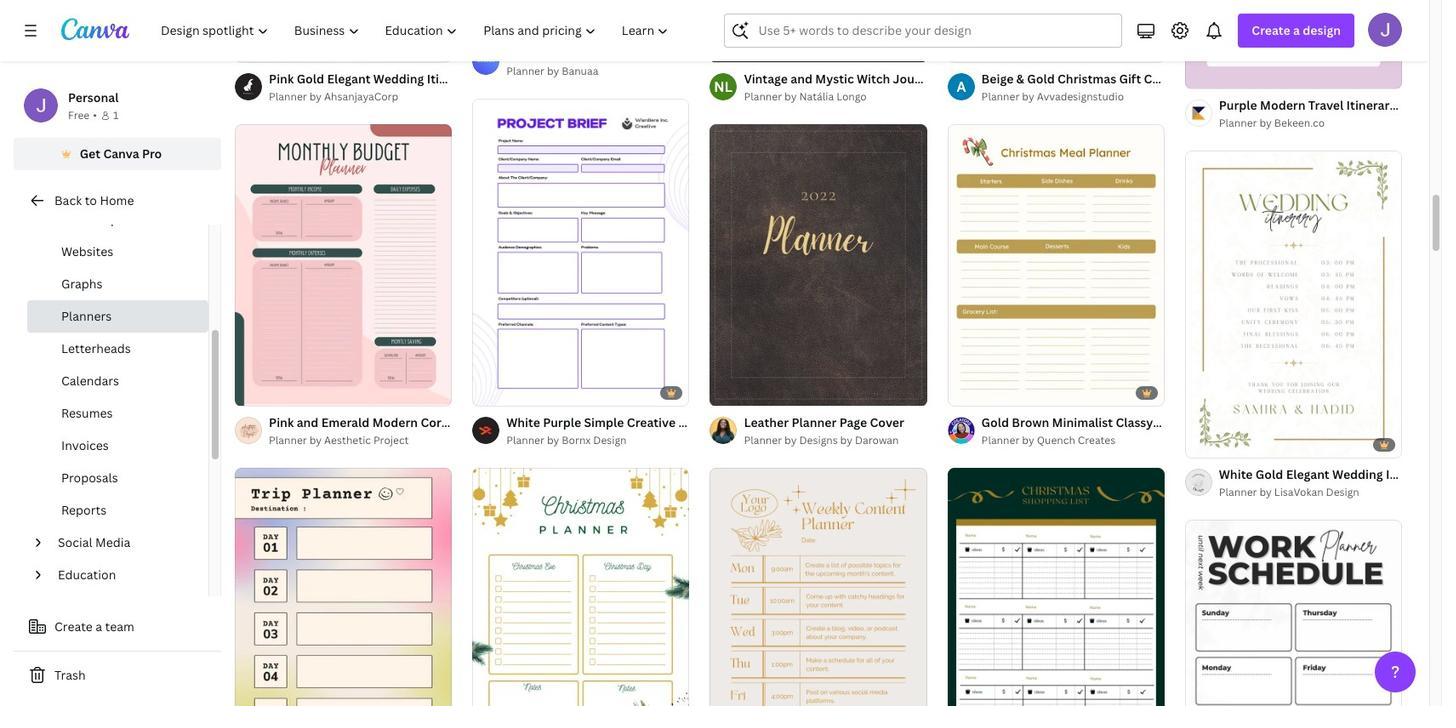 Task type: describe. For each thing, give the bounding box(es) containing it.
nl link
[[710, 74, 738, 101]]

get canva pro button
[[14, 138, 221, 170]]

designs
[[800, 433, 838, 448]]

create for create a design
[[1253, 22, 1291, 38]]

leather planner page cover planner by designs by darowan
[[744, 414, 905, 448]]

team
[[105, 619, 134, 635]]

•
[[93, 108, 97, 123]]

create a design
[[1253, 22, 1342, 38]]

checklist
[[1145, 71, 1198, 87]]

gold inside the beige & gold christmas gift checklist planner planner by avvadesignstudio
[[1028, 71, 1055, 87]]

graphs link
[[27, 268, 209, 301]]

brief
[[723, 414, 752, 431]]

witch
[[857, 71, 891, 87]]

create a team button
[[14, 610, 221, 644]]

free
[[68, 108, 90, 123]]

white black simple work schedule planner image
[[1186, 520, 1403, 707]]

get canva pro
[[80, 146, 162, 162]]

1 for 1
[[113, 108, 119, 123]]

purple for purple modern travel itinerary weekly 
[[1220, 97, 1258, 113]]

planner by designs by darowan link
[[744, 432, 905, 449]]

letterheads link
[[27, 333, 209, 365]]

top level navigation element
[[150, 14, 684, 48]]

classy
[[1116, 414, 1154, 431]]

Search search field
[[759, 14, 1112, 47]]

christmas shopping list planner image
[[948, 468, 1165, 707]]

pink
[[269, 71, 294, 87]]

pro
[[142, 146, 162, 162]]

planners
[[61, 308, 112, 324]]

purple modern travel itinerary weekly planner a4 image
[[1186, 0, 1403, 88]]

websites link
[[27, 236, 209, 268]]

planner by bekeen.co link
[[1220, 115, 1403, 132]]

invoices
[[61, 438, 109, 454]]

itinerary inside purple modern travel itinerary weekly  planner by bekeen.co
[[1347, 97, 1397, 113]]

purple modern annual budget planner planner by banuaa
[[507, 45, 730, 78]]

by down page
[[841, 433, 853, 448]]

vintage and mystic witch journal link
[[744, 70, 938, 89]]

back
[[54, 192, 82, 209]]

leather planner page cover link
[[744, 414, 905, 432]]

elegant for pink
[[327, 71, 371, 87]]

pink gold elegant wedding itinerary planner planner by ahsanjayacorp
[[269, 71, 525, 104]]

design inside white gold elegant wedding itinerary p planner by lisavokan design
[[1327, 485, 1360, 500]]

planner by bornx design link
[[507, 432, 690, 449]]

social media
[[58, 535, 131, 551]]

trash
[[54, 667, 86, 684]]

planner by avvadesignstudio link
[[982, 89, 1165, 106]]

project inside white purple simple creative project brief form planner planner by bornx design
[[679, 414, 721, 431]]

planner by ahsanjayacorp link
[[269, 89, 452, 106]]

proposals link
[[27, 462, 209, 495]]

weekly
[[1400, 97, 1442, 113]]

beige & gold christmas gift checklist planner image
[[948, 0, 1165, 62]]

create a design button
[[1239, 14, 1355, 48]]

education link
[[51, 559, 198, 592]]

modern for annual
[[548, 45, 593, 61]]

invoices link
[[27, 430, 209, 462]]

banuaa
[[562, 64, 599, 78]]

by inside gold brown minimalist classy christmas meal planner planner by quench creates
[[1023, 433, 1035, 448]]

beige & gold christmas gift checklist planner link
[[982, 70, 1246, 89]]

reports
[[61, 502, 107, 518]]

planner by banuaa link
[[507, 63, 690, 80]]

white for white gold elegant wedding itinerary p
[[1220, 467, 1254, 483]]

calendars
[[61, 373, 119, 389]]

beige & gold christmas gift checklist planner planner by avvadesignstudio
[[982, 71, 1246, 104]]

resumes
[[61, 405, 113, 421]]

simple
[[584, 414, 624, 431]]

calendars link
[[27, 365, 209, 398]]

quench
[[1037, 433, 1076, 448]]

maps
[[93, 211, 124, 227]]

media
[[95, 535, 131, 551]]

avvadesignstudio
[[1037, 90, 1125, 104]]

by inside purple modern travel itinerary weekly  planner by bekeen.co
[[1260, 116, 1273, 130]]

purple modern annual budget planner link
[[507, 44, 730, 63]]

gold inside gold brown minimalist classy christmas meal planner planner by quench creates
[[982, 414, 1010, 431]]

bekeen.co
[[1275, 116, 1326, 130]]

&
[[1017, 71, 1025, 87]]

by left aesthetic
[[310, 433, 322, 447]]

ahsanjayacorp
[[324, 90, 399, 104]]

gold brown minimalist classy christmas meal planner planner by quench creates
[[982, 414, 1294, 448]]

design inside white purple simple creative project brief form planner planner by bornx design
[[594, 433, 627, 448]]

gold minimalist christmas planner image
[[473, 468, 690, 707]]

bornx
[[562, 433, 591, 448]]

2
[[1216, 68, 1222, 81]]

graphs
[[61, 276, 103, 292]]

by inside purple modern annual budget planner planner by banuaa
[[547, 64, 560, 78]]

home
[[100, 192, 134, 209]]

mind maps link
[[27, 203, 209, 236]]

annual
[[596, 45, 637, 61]]

by inside white purple simple creative project brief form planner planner by bornx design
[[547, 433, 560, 448]]

pink gold elegant wedding itinerary planner image
[[235, 0, 452, 62]]

social media link
[[51, 527, 198, 559]]

letterheads
[[61, 341, 131, 357]]

a for team
[[96, 619, 102, 635]]

personal
[[68, 89, 119, 106]]

planner by lisavokan design link
[[1220, 484, 1403, 501]]

education
[[58, 567, 116, 583]]

natália longo image
[[710, 74, 738, 101]]

itinerary for planner
[[427, 71, 477, 87]]

avvadesignstudio element
[[948, 74, 975, 101]]

by left designs
[[785, 433, 797, 448]]

travel
[[1309, 97, 1344, 113]]



Task type: vqa. For each thing, say whether or not it's contained in the screenshot.
currently
no



Task type: locate. For each thing, give the bounding box(es) containing it.
a inside button
[[96, 619, 102, 635]]

page
[[840, 414, 868, 431]]

reports link
[[27, 495, 209, 527]]

planner by natália longo link
[[744, 89, 928, 106]]

white purple simple creative project brief form planner image
[[473, 99, 690, 406]]

0 horizontal spatial christmas
[[1058, 71, 1117, 87]]

0 vertical spatial christmas
[[1058, 71, 1117, 87]]

leather planner page cover image
[[710, 125, 928, 406]]

of
[[1205, 68, 1214, 81]]

by inside white gold elegant wedding itinerary p planner by lisavokan design
[[1260, 485, 1273, 500]]

modern up banuaa
[[548, 45, 593, 61]]

0 horizontal spatial project
[[374, 433, 409, 447]]

create left the team
[[54, 619, 93, 635]]

a for design
[[1294, 22, 1301, 38]]

christmas
[[1058, 71, 1117, 87], [1157, 414, 1215, 431]]

1 vertical spatial a
[[96, 619, 102, 635]]

white gold elegant wedding itinerary planner image
[[1186, 151, 1403, 458]]

itinerary inside white gold elegant wedding itinerary p planner by lisavokan design
[[1387, 467, 1437, 483]]

white gold elegant wedding itinerary p planner by lisavokan design
[[1220, 467, 1443, 500]]

by inside pink gold elegant wedding itinerary planner planner by ahsanjayacorp
[[310, 90, 322, 104]]

purple modern travel itinerary weekly link
[[1220, 96, 1443, 115]]

0 vertical spatial modern
[[548, 45, 593, 61]]

gold right pink
[[297, 71, 324, 87]]

0 vertical spatial elegant
[[327, 71, 371, 87]]

mind
[[61, 211, 90, 227]]

modern for travel
[[1261, 97, 1306, 113]]

canva
[[103, 146, 139, 162]]

1 vertical spatial elegant
[[1287, 467, 1330, 483]]

white purple simple creative project brief form planner planner by bornx design
[[507, 414, 833, 448]]

1 horizontal spatial white
[[1220, 467, 1254, 483]]

create inside dropdown button
[[1253, 22, 1291, 38]]

gold right "&"
[[1028, 71, 1055, 87]]

1 vertical spatial design
[[1327, 485, 1360, 500]]

christmas up avvadesignstudio
[[1058, 71, 1117, 87]]

christmas inside the beige & gold christmas gift checklist planner planner by avvadesignstudio
[[1058, 71, 1117, 87]]

gold inside pink gold elegant wedding itinerary planner planner by ahsanjayacorp
[[297, 71, 324, 87]]

1 of 2
[[1198, 68, 1222, 81]]

2 vertical spatial purple
[[543, 414, 582, 431]]

free •
[[68, 108, 97, 123]]

elegant
[[327, 71, 371, 87], [1287, 467, 1330, 483]]

purple inside white purple simple creative project brief form planner planner by bornx design
[[543, 414, 582, 431]]

by left bekeen.co
[[1260, 116, 1273, 130]]

wedding inside white gold elegant wedding itinerary p planner by lisavokan design
[[1333, 467, 1384, 483]]

pink and emerald modern corporate monthly budgeting planner image
[[235, 124, 452, 406]]

0 vertical spatial white
[[507, 414, 540, 431]]

avvadesignstudio image
[[948, 74, 975, 101]]

1 vertical spatial wedding
[[1333, 467, 1384, 483]]

0 vertical spatial create
[[1253, 22, 1291, 38]]

0 horizontal spatial a
[[96, 619, 102, 635]]

social
[[58, 535, 92, 551]]

0 vertical spatial wedding
[[374, 71, 424, 87]]

1 right •
[[113, 108, 119, 123]]

itinerary left p
[[1387, 467, 1437, 483]]

1 horizontal spatial 1
[[1198, 68, 1203, 81]]

minimalist
[[1053, 414, 1114, 431]]

1 for 1 of 2
[[1198, 68, 1203, 81]]

1 horizontal spatial modern
[[1261, 97, 1306, 113]]

wedding for p
[[1333, 467, 1384, 483]]

0 vertical spatial design
[[594, 433, 627, 448]]

christmas inside gold brown minimalist classy christmas meal planner planner by quench creates
[[1157, 414, 1215, 431]]

budget
[[640, 45, 682, 61]]

by down the 'brown'
[[1023, 433, 1035, 448]]

white inside white gold elegant wedding itinerary p planner by lisavokan design
[[1220, 467, 1254, 483]]

0 vertical spatial a
[[1294, 22, 1301, 38]]

and
[[791, 71, 813, 87]]

1 horizontal spatial create
[[1253, 22, 1291, 38]]

a left the team
[[96, 619, 102, 635]]

purple down 2 at right
[[1220, 97, 1258, 113]]

1 vertical spatial itinerary
[[1347, 97, 1397, 113]]

project
[[679, 414, 721, 431], [374, 433, 409, 447]]

purple modern annual budget planner image
[[473, 0, 690, 36]]

design
[[1304, 22, 1342, 38]]

websites
[[61, 243, 113, 260]]

by left ahsanjayacorp
[[310, 90, 322, 104]]

white gold elegant wedding itinerary p link
[[1220, 466, 1443, 484]]

proposals
[[61, 470, 118, 486]]

darowan
[[856, 433, 899, 448]]

mystic
[[816, 71, 854, 87]]

0 vertical spatial purple
[[507, 45, 545, 61]]

create inside button
[[54, 619, 93, 635]]

itinerary right travel
[[1347, 97, 1397, 113]]

0 horizontal spatial create
[[54, 619, 93, 635]]

modern inside purple modern annual budget planner planner by banuaa
[[548, 45, 593, 61]]

1 horizontal spatial elegant
[[1287, 467, 1330, 483]]

longo
[[837, 90, 867, 104]]

1 vertical spatial create
[[54, 619, 93, 635]]

by inside the beige & gold christmas gift checklist planner planner by avvadesignstudio
[[1023, 90, 1035, 104]]

1 left of
[[1198, 68, 1203, 81]]

planner inside purple modern travel itinerary weekly  planner by bekeen.co
[[1220, 116, 1258, 130]]

elegant inside pink gold elegant wedding itinerary planner planner by ahsanjayacorp
[[327, 71, 371, 87]]

vintage and mystic witch journal planner by natália longo
[[744, 71, 938, 104]]

cover
[[870, 414, 905, 431]]

modern
[[548, 45, 593, 61], [1261, 97, 1306, 113]]

itinerary down top level navigation element
[[427, 71, 477, 87]]

get
[[80, 146, 100, 162]]

by left bornx
[[547, 433, 560, 448]]

back to home
[[54, 192, 134, 209]]

design
[[594, 433, 627, 448], [1327, 485, 1360, 500]]

planner by aesthetic project
[[269, 433, 409, 447]]

0 horizontal spatial wedding
[[374, 71, 424, 87]]

planner
[[684, 45, 730, 61], [507, 64, 545, 78], [480, 71, 525, 87], [1201, 71, 1246, 87], [269, 90, 307, 104], [744, 90, 782, 104], [982, 90, 1020, 104], [1220, 116, 1258, 130], [788, 414, 833, 431], [792, 414, 837, 431], [1249, 414, 1294, 431], [269, 433, 307, 447], [507, 433, 545, 448], [744, 433, 782, 448], [982, 433, 1020, 448], [1220, 485, 1258, 500]]

back to home link
[[14, 184, 221, 218]]

gold brown minimalist classy christmas meal planner image
[[948, 125, 1165, 406]]

meal
[[1218, 414, 1246, 431]]

white down meal
[[1220, 467, 1254, 483]]

elegant up planner by lisavokan design link
[[1287, 467, 1330, 483]]

0 vertical spatial 1
[[1198, 68, 1203, 81]]

design down white gold elegant wedding itinerary p link
[[1327, 485, 1360, 500]]

pink gradient retro itinerary planner image
[[235, 468, 452, 707]]

christmas left meal
[[1157, 414, 1215, 431]]

1 horizontal spatial design
[[1327, 485, 1360, 500]]

white inside white purple simple creative project brief form planner planner by bornx design
[[507, 414, 540, 431]]

jacob simon image
[[1369, 13, 1403, 47]]

create left design
[[1253, 22, 1291, 38]]

0 horizontal spatial design
[[594, 433, 627, 448]]

1 vertical spatial project
[[374, 433, 409, 447]]

form
[[755, 414, 785, 431]]

gold
[[297, 71, 324, 87], [1028, 71, 1055, 87], [982, 414, 1010, 431], [1256, 467, 1284, 483]]

gold inside white gold elegant wedding itinerary p planner by lisavokan design
[[1256, 467, 1284, 483]]

0 horizontal spatial elegant
[[327, 71, 371, 87]]

1 vertical spatial white
[[1220, 467, 1254, 483]]

1 vertical spatial christmas
[[1157, 414, 1215, 431]]

wedding inside pink gold elegant wedding itinerary planner planner by ahsanjayacorp
[[374, 71, 424, 87]]

purple
[[507, 45, 545, 61], [1220, 97, 1258, 113], [543, 414, 582, 431]]

1 of 2 link
[[1186, 0, 1403, 89]]

0 horizontal spatial white
[[507, 414, 540, 431]]

1 horizontal spatial christmas
[[1157, 414, 1215, 431]]

wedding up planner by lisavokan design link
[[1333, 467, 1384, 483]]

gold brown minimalist classy christmas meal planner link
[[982, 414, 1294, 432]]

beige
[[982, 71, 1014, 87]]

line elegant weekly content planner image
[[710, 468, 928, 707]]

purple inside purple modern annual budget planner planner by banuaa
[[507, 45, 545, 61]]

itinerary
[[427, 71, 477, 87], [1347, 97, 1397, 113], [1387, 467, 1437, 483]]

purple inside purple modern travel itinerary weekly  planner by bekeen.co
[[1220, 97, 1258, 113]]

gold up the lisavokan
[[1256, 467, 1284, 483]]

vintage and mystic witch journal image
[[710, 0, 928, 62]]

p
[[1440, 467, 1443, 483]]

by left banuaa
[[547, 64, 560, 78]]

gold left the 'brown'
[[982, 414, 1010, 431]]

natália longo element
[[710, 74, 738, 101]]

mind maps
[[61, 211, 124, 227]]

trash link
[[14, 659, 221, 693]]

None search field
[[725, 14, 1123, 48]]

resumes link
[[27, 398, 209, 430]]

project left brief
[[679, 414, 721, 431]]

create for create a team
[[54, 619, 93, 635]]

a link
[[948, 74, 975, 101]]

0 vertical spatial project
[[679, 414, 721, 431]]

planner inside vintage and mystic witch journal planner by natália longo
[[744, 90, 782, 104]]

design down simple
[[594, 433, 627, 448]]

1 horizontal spatial wedding
[[1333, 467, 1384, 483]]

lisavokan
[[1275, 485, 1324, 500]]

vintage
[[744, 71, 788, 87]]

1 vertical spatial modern
[[1261, 97, 1306, 113]]

1 horizontal spatial project
[[679, 414, 721, 431]]

1 horizontal spatial a
[[1294, 22, 1301, 38]]

by left the lisavokan
[[1260, 485, 1273, 500]]

0 horizontal spatial modern
[[548, 45, 593, 61]]

a inside dropdown button
[[1294, 22, 1301, 38]]

to
[[85, 192, 97, 209]]

project right aesthetic
[[374, 433, 409, 447]]

white for white purple simple creative project brief form planner
[[507, 414, 540, 431]]

wedding for planner
[[374, 71, 424, 87]]

purple modern travel itinerary weekly  planner by bekeen.co
[[1220, 97, 1443, 130]]

creates
[[1078, 433, 1116, 448]]

1 vertical spatial 1
[[113, 108, 119, 123]]

white up planner by bornx design link
[[507, 414, 540, 431]]

by down "&"
[[1023, 90, 1035, 104]]

elegant up 'planner by ahsanjayacorp' link
[[327, 71, 371, 87]]

by down and
[[785, 90, 797, 104]]

itinerary for p
[[1387, 467, 1437, 483]]

elegant inside white gold elegant wedding itinerary p planner by lisavokan design
[[1287, 467, 1330, 483]]

planner inside white gold elegant wedding itinerary p planner by lisavokan design
[[1220, 485, 1258, 500]]

0 horizontal spatial 1
[[113, 108, 119, 123]]

purple down purple modern annual budget planner image
[[507, 45, 545, 61]]

brown
[[1012, 414, 1050, 431]]

purple up bornx
[[543, 414, 582, 431]]

a left design
[[1294, 22, 1301, 38]]

2 vertical spatial itinerary
[[1387, 467, 1437, 483]]

0 vertical spatial itinerary
[[427, 71, 477, 87]]

wedding up ahsanjayacorp
[[374, 71, 424, 87]]

elegant for white
[[1287, 467, 1330, 483]]

1 vertical spatial purple
[[1220, 97, 1258, 113]]

creative
[[627, 414, 676, 431]]

by
[[547, 64, 560, 78], [310, 90, 322, 104], [785, 90, 797, 104], [1023, 90, 1035, 104], [1260, 116, 1273, 130], [310, 433, 322, 447], [547, 433, 560, 448], [785, 433, 797, 448], [841, 433, 853, 448], [1023, 433, 1035, 448], [1260, 485, 1273, 500]]

purple for purple modern annual budget planner
[[507, 45, 545, 61]]

1
[[1198, 68, 1203, 81], [113, 108, 119, 123]]

by inside vintage and mystic witch journal planner by natália longo
[[785, 90, 797, 104]]

modern up bekeen.co
[[1261, 97, 1306, 113]]

modern inside purple modern travel itinerary weekly  planner by bekeen.co
[[1261, 97, 1306, 113]]

aesthetic
[[324, 433, 371, 447]]

itinerary inside pink gold elegant wedding itinerary planner planner by ahsanjayacorp
[[427, 71, 477, 87]]



